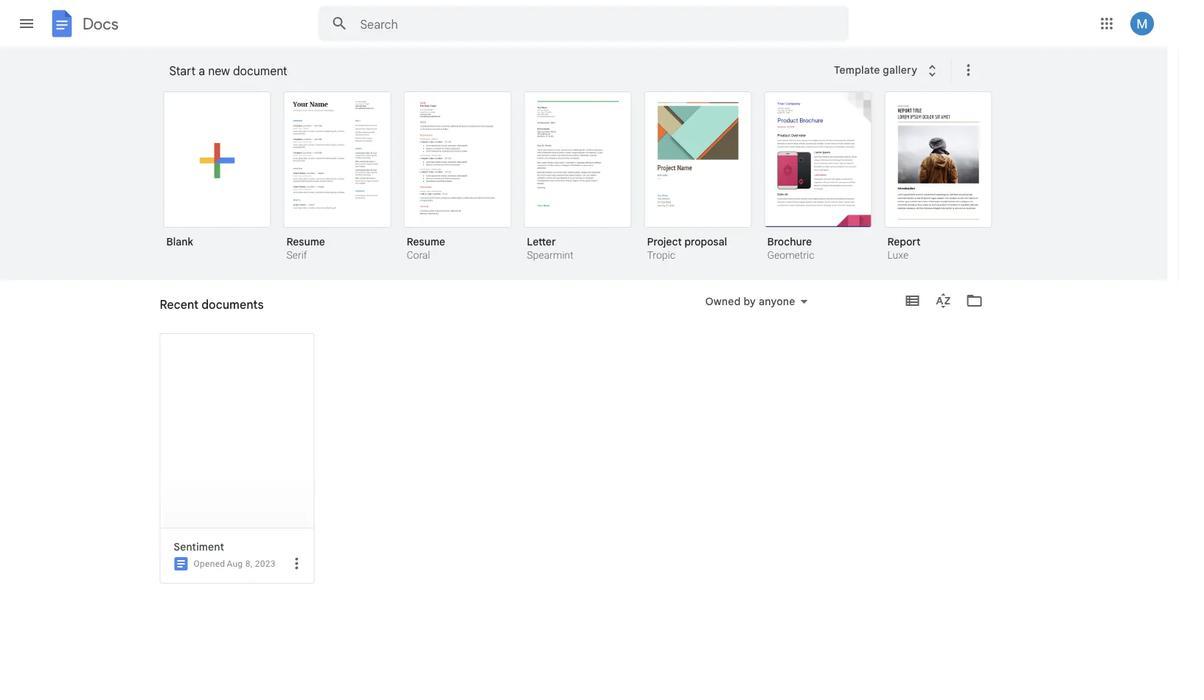 Task type: locate. For each thing, give the bounding box(es) containing it.
1 resume from the left
[[287, 235, 325, 248]]

proposal
[[685, 235, 727, 248]]

None search field
[[318, 6, 849, 41]]

documents
[[202, 297, 264, 312], [196, 303, 251, 316]]

template gallery
[[834, 64, 918, 76]]

1 horizontal spatial resume option
[[404, 91, 511, 263]]

opened
[[194, 559, 225, 569]]

resume up 'coral'
[[407, 235, 445, 248]]

sentiment
[[174, 541, 224, 554]]

list box containing blank
[[163, 89, 1012, 281]]

resume up serif
[[287, 235, 325, 248]]

gallery
[[883, 64, 918, 76]]

1 recent from the top
[[160, 297, 199, 312]]

letter
[[527, 235, 556, 248]]

2 recent from the top
[[160, 303, 194, 316]]

report luxe
[[888, 235, 921, 261]]

2023
[[255, 559, 276, 569]]

1 horizontal spatial resume
[[407, 235, 445, 248]]

search image
[[325, 9, 354, 38]]

resume option
[[284, 91, 391, 263], [404, 91, 511, 263]]

resume
[[287, 235, 325, 248], [407, 235, 445, 248]]

template gallery button
[[825, 57, 951, 83]]

main menu image
[[18, 15, 35, 32]]

2 resume from the left
[[407, 235, 445, 248]]

start a new document
[[169, 63, 287, 78]]

owned by anyone
[[705, 295, 795, 308]]

owned by anyone button
[[696, 293, 818, 311]]

resume coral
[[407, 235, 445, 261]]

recent documents
[[160, 297, 264, 312], [160, 303, 251, 316]]

last opened by me aug 8, 2023 element
[[227, 559, 276, 569]]

2 recent documents from the top
[[160, 303, 251, 316]]

0 horizontal spatial resume option
[[284, 91, 391, 263]]

document
[[233, 63, 287, 78]]

list box
[[163, 89, 1012, 281]]

0 horizontal spatial resume
[[287, 235, 325, 248]]

resume for resume serif
[[287, 235, 325, 248]]

2 resume option from the left
[[404, 91, 511, 263]]

serif
[[287, 249, 307, 261]]

recent
[[160, 297, 199, 312], [160, 303, 194, 316]]

report option
[[885, 91, 992, 263]]



Task type: describe. For each thing, give the bounding box(es) containing it.
brochure
[[767, 235, 812, 248]]

docs
[[83, 14, 119, 34]]

letter option
[[524, 91, 632, 263]]

more actions. image
[[957, 61, 977, 79]]

blank option
[[163, 91, 271, 259]]

opened aug 8, 2023
[[194, 559, 276, 569]]

aug
[[227, 559, 243, 569]]

brochure option
[[764, 91, 872, 263]]

documents inside 'heading'
[[202, 297, 264, 312]]

recent inside 'heading'
[[160, 297, 199, 312]]

brochure geometric
[[767, 235, 815, 261]]

resume for resume coral
[[407, 235, 445, 248]]

by
[[744, 295, 756, 308]]

spearmint
[[527, 249, 574, 261]]

project
[[647, 235, 682, 248]]

start
[[169, 63, 196, 78]]

8,
[[245, 559, 253, 569]]

owned
[[705, 295, 741, 308]]

1 resume option from the left
[[284, 91, 391, 263]]

report
[[888, 235, 921, 248]]

Search bar text field
[[360, 17, 812, 32]]

project proposal option
[[644, 91, 752, 263]]

anyone
[[759, 295, 795, 308]]

letter spearmint
[[527, 235, 574, 261]]

a
[[199, 63, 205, 78]]

sentiment option
[[156, 333, 315, 696]]

1 recent documents from the top
[[160, 297, 264, 312]]

luxe
[[888, 249, 909, 261]]

tropic
[[647, 249, 676, 261]]

blank
[[166, 235, 193, 248]]

docs link
[[47, 9, 119, 41]]

new
[[208, 63, 230, 78]]

recent documents heading
[[160, 280, 264, 327]]

coral
[[407, 249, 430, 261]]

geometric
[[767, 249, 815, 261]]

project proposal tropic
[[647, 235, 727, 261]]

start a new document heading
[[169, 47, 825, 94]]

sentiment google docs element
[[174, 541, 308, 554]]

resume serif
[[287, 235, 325, 261]]

template
[[834, 64, 880, 76]]



Task type: vqa. For each thing, say whether or not it's contained in the screenshot.
2nd BE from the top of the Comments option group
no



